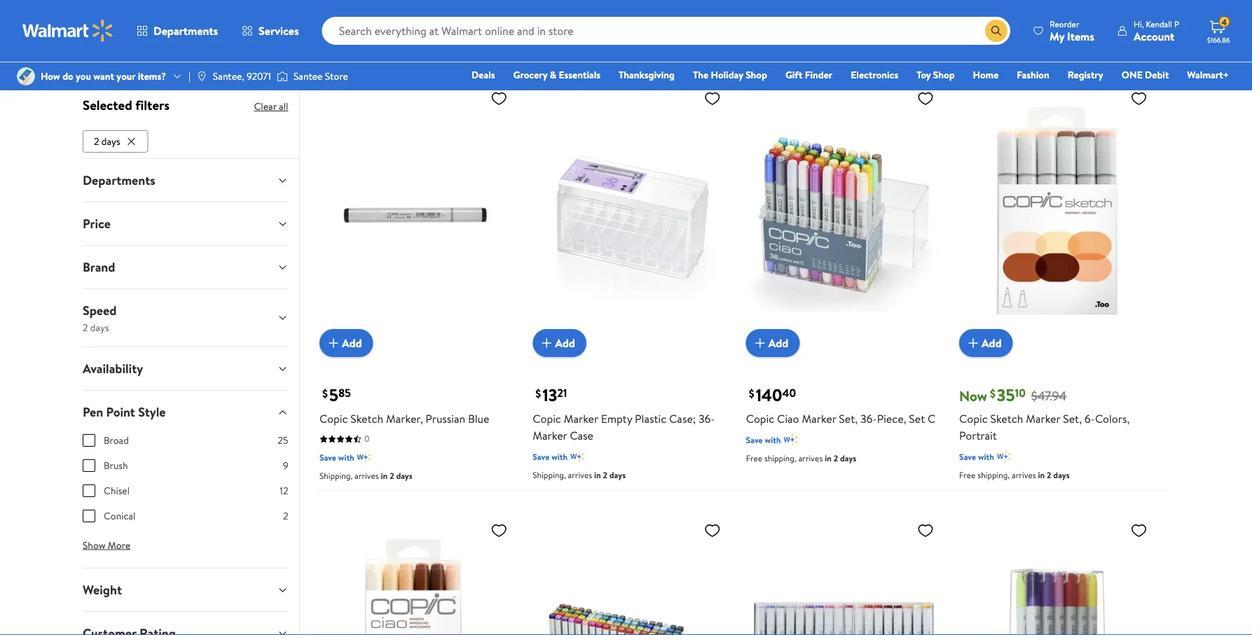 Task type: vqa. For each thing, say whether or not it's contained in the screenshot.
'Account,'
no



Task type: describe. For each thing, give the bounding box(es) containing it.
days down "copic marker empty plastic case; 36- marker case"
[[610, 469, 626, 481]]

$ 5 85
[[322, 383, 351, 407]]

electronics
[[851, 68, 898, 82]]

add to favorites list, copic ciao marker set, 36-piece, set c image
[[917, 90, 934, 107]]

copic ciao marker set, 36-piece, set c image
[[746, 84, 940, 346]]

copic sketch marker, prussian blue image
[[319, 84, 513, 346]]

availability tab
[[71, 347, 299, 390]]

filters
[[135, 96, 169, 114]]

brand tab
[[71, 246, 299, 288]]

2 days button
[[82, 130, 148, 153]]

in down the copic sketch marker, prussian blue
[[381, 470, 388, 482]]

you
[[76, 69, 91, 83]]

copic ciao marker set, 6-colors, portrait image
[[319, 516, 513, 636]]

case
[[570, 428, 594, 443]]

colors,
[[1095, 411, 1130, 427]]

availability button
[[71, 347, 299, 390]]

add to favorites list, copic ciao artist marker set, 12-colors, basic image
[[1131, 522, 1147, 539]]

$47.94
[[1031, 388, 1067, 405]]

10
[[1015, 385, 1026, 401]]

days down copic ciao marker set, 36-piece, set c
[[840, 453, 857, 464]]

want
[[93, 69, 114, 83]]

2 inside 2 days button
[[94, 134, 99, 148]]

santee store
[[294, 69, 348, 83]]

save with up the shipping, arrives in 3+ days
[[319, 19, 354, 31]]

grocery & essentials
[[513, 68, 601, 82]]

pen
[[82, 403, 103, 421]]

kendall
[[1146, 18, 1172, 30]]

selected filters
[[82, 96, 169, 114]]

selected
[[82, 96, 132, 114]]

0
[[364, 433, 369, 445]]

search icon image
[[991, 25, 1002, 36]]

add for 13
[[555, 335, 575, 351]]

empty
[[601, 411, 632, 427]]

shop inside the holiday shop "link"
[[746, 68, 767, 82]]

days down the copic sketch marker, prussian blue
[[396, 470, 413, 482]]

1 sketch from the left
[[351, 411, 383, 427]]

marker up case
[[564, 411, 598, 427]]

toy shop
[[917, 68, 955, 82]]

copic ciao marker set, 36-piece, set c
[[746, 411, 936, 427]]

deals
[[472, 68, 495, 82]]

arrives down 0
[[355, 470, 379, 482]]

more
[[107, 539, 130, 552]]

show more
[[82, 539, 130, 552]]

2 inside the speed 2 days
[[82, 320, 88, 334]]

4 add from the left
[[982, 335, 1002, 351]]

12
[[280, 484, 288, 498]]

with for 13
[[552, 451, 568, 463]]

free shipping, arrives in 2 days for 140
[[746, 453, 857, 464]]

reorder
[[1050, 18, 1080, 30]]

copic sketch marker, prussian blue
[[319, 411, 489, 427]]

85
[[338, 385, 351, 401]]

weight tab
[[71, 569, 299, 612]]

now
[[959, 386, 987, 406]]

copic classic marker set, 72-piece set, a image
[[533, 516, 726, 636]]

home link
[[967, 67, 1005, 82]]

add to favorites list, copic sketch marker set, 72-piece set, b, v2 image
[[917, 522, 934, 539]]

save for $47.94
[[959, 451, 976, 463]]

price button
[[71, 202, 299, 245]]

1 vertical spatial departments button
[[71, 159, 299, 202]]

weight
[[82, 581, 122, 599]]

add to cart image for 13
[[538, 335, 555, 352]]

show more button
[[71, 534, 141, 557]]

set
[[909, 411, 925, 427]]

2 inside pen point style group
[[283, 509, 288, 523]]

santee, 92071
[[213, 69, 271, 83]]

with for 140
[[765, 434, 781, 446]]

the
[[693, 68, 709, 82]]

conical
[[103, 509, 135, 523]]

piece,
[[877, 411, 906, 427]]

2 down "copic marker empty plastic case; 36- marker case"
[[603, 469, 608, 481]]

clear all
[[254, 99, 288, 113]]

$ 13 21
[[536, 383, 567, 407]]

days down the now $ 35 10 $47.94 copic sketch marker set, 6-colors, portrait
[[1053, 469, 1070, 481]]

36- inside "copic marker empty plastic case; 36- marker case"
[[699, 411, 715, 427]]

&
[[550, 68, 557, 82]]

copic for 140
[[746, 411, 775, 427]]

copic ciao artist marker set, 12-colors, basic image
[[959, 516, 1153, 636]]

applied filters section element
[[82, 96, 169, 114]]

Walmart Site-Wide search field
[[322, 17, 1011, 45]]

thanksgiving
[[619, 68, 675, 82]]

reorder my items
[[1050, 18, 1095, 44]]

do
[[62, 69, 73, 83]]

finder
[[805, 68, 833, 82]]

hi, kendall p account
[[1134, 18, 1179, 44]]

plastic
[[635, 411, 667, 427]]

grocery
[[513, 68, 548, 82]]

pen point style tab
[[71, 391, 299, 434]]

add to favorites list, copic sketch marker, prussian blue image
[[491, 90, 508, 107]]

hi,
[[1134, 18, 1144, 30]]

toy
[[917, 68, 931, 82]]

add to favorites list, copic classic marker set, 72-piece set, a image
[[704, 522, 721, 539]]

prussian
[[426, 411, 465, 427]]

6-
[[1085, 411, 1095, 427]]

2 down the copic sketch marker, prussian blue
[[390, 470, 394, 482]]

add to favorites list, copic marker empty plastic case; 36-marker case image
[[704, 90, 721, 107]]

days inside button
[[101, 134, 120, 148]]

with right 9
[[338, 452, 354, 463]]

Search search field
[[322, 17, 1011, 45]]

arrives down case
[[568, 469, 592, 481]]

add button for 13
[[533, 329, 586, 357]]

save with right 9
[[319, 452, 354, 463]]

with up the shipping, arrives in 3+ days
[[338, 19, 354, 31]]

arrives left 3+
[[355, 38, 379, 50]]

25
[[277, 434, 288, 447]]

holiday
[[711, 68, 743, 82]]

add button for 140
[[746, 329, 800, 357]]

$ for 5
[[322, 386, 328, 401]]

2 down copic ciao marker set, 36-piece, set c
[[834, 453, 838, 464]]

add to cart image for 140
[[752, 335, 769, 352]]

essentials
[[559, 68, 601, 82]]

ciao
[[777, 411, 799, 427]]

items
[[1067, 28, 1095, 44]]

save up the shipping, arrives in 3+ days
[[319, 19, 336, 31]]

price tab
[[71, 202, 299, 245]]

walmart plus image down the now $ 35 10 $47.94 copic sketch marker set, 6-colors, portrait
[[997, 450, 1011, 464]]

brand button
[[71, 246, 299, 288]]

1 horizontal spatial shipping, arrives in 2 days
[[533, 469, 626, 481]]

p
[[1174, 18, 1179, 30]]

1 set, from the left
[[839, 411, 858, 427]]

arrives down the now $ 35 10 $47.94 copic sketch marker set, 6-colors, portrait
[[1012, 469, 1036, 481]]

weight button
[[71, 569, 299, 612]]

walmart+
[[1187, 68, 1229, 82]]

clear
[[254, 99, 276, 113]]

registry
[[1068, 68, 1104, 82]]

pen point style
[[82, 403, 165, 421]]

in left 3+
[[381, 38, 388, 50]]

grocery & essentials link
[[507, 67, 607, 82]]

brush
[[103, 459, 128, 472]]

free shipping, arrives in 2 days for $47.94
[[959, 469, 1070, 481]]

case;
[[669, 411, 696, 427]]



Task type: locate. For each thing, give the bounding box(es) containing it.
1 horizontal spatial 36-
[[861, 411, 877, 427]]

$166.86
[[1207, 35, 1230, 44]]

set, inside the now $ 35 10 $47.94 copic sketch marker set, 6-colors, portrait
[[1063, 411, 1082, 427]]

1 horizontal spatial add to cart image
[[752, 335, 769, 352]]

0 vertical spatial departments
[[153, 23, 218, 39]]

shop inside toy shop link
[[933, 68, 955, 82]]

 image for santee, 92071
[[196, 71, 207, 82]]

save with for $47.94
[[959, 451, 994, 463]]

save
[[319, 19, 336, 31], [746, 434, 763, 446], [533, 451, 550, 463], [959, 451, 976, 463], [319, 452, 336, 463]]

shop right toy
[[933, 68, 955, 82]]

free down portrait
[[959, 469, 976, 481]]

walmart plus image
[[357, 18, 371, 32], [570, 450, 585, 464], [997, 450, 1011, 464], [357, 450, 371, 464]]

0 horizontal spatial add to cart image
[[325, 335, 342, 352]]

1 vertical spatial free shipping, arrives in 2 days
[[959, 469, 1070, 481]]

$ inside "$ 5 85"
[[322, 386, 328, 401]]

0 horizontal spatial set,
[[839, 411, 858, 427]]

35
[[997, 383, 1015, 407]]

departments button up |
[[125, 14, 230, 48]]

services
[[259, 23, 299, 39]]

pen point style group
[[82, 434, 288, 534]]

in down the now $ 35 10 $47.94 copic sketch marker set, 6-colors, portrait
[[1038, 469, 1045, 481]]

add to cart image
[[538, 335, 555, 352], [752, 335, 769, 352]]

add to cart image for 5
[[325, 335, 342, 352]]

2 36- from the left
[[861, 411, 877, 427]]

2 shop from the left
[[933, 68, 955, 82]]

marker,
[[386, 411, 423, 427]]

0 horizontal spatial shipping,
[[764, 453, 797, 464]]

1 horizontal spatial add to cart image
[[965, 335, 982, 352]]

0 horizontal spatial sketch
[[351, 411, 383, 427]]

add to cart image
[[325, 335, 342, 352], [965, 335, 982, 352]]

save for 13
[[533, 451, 550, 463]]

1 add to cart image from the left
[[325, 335, 342, 352]]

with down portrait
[[978, 451, 994, 463]]

1 add button from the left
[[319, 329, 373, 357]]

add for 140
[[769, 335, 789, 351]]

marker down $47.94 at the bottom right of the page
[[1026, 411, 1060, 427]]

copic sketch marker set, 72-piece set, b, v2 image
[[746, 516, 940, 636]]

 image
[[17, 67, 35, 85]]

2 add to cart image from the left
[[752, 335, 769, 352]]

set, left piece,
[[839, 411, 858, 427]]

free down 140
[[746, 453, 762, 464]]

add to cart image up 140
[[752, 335, 769, 352]]

c
[[928, 411, 936, 427]]

36- right case;
[[699, 411, 715, 427]]

1 add to cart image from the left
[[538, 335, 555, 352]]

speed
[[82, 302, 116, 319]]

free for $47.94
[[959, 469, 976, 481]]

santee
[[294, 69, 323, 83]]

point
[[106, 403, 135, 421]]

0 horizontal spatial shop
[[746, 68, 767, 82]]

marker right ciao
[[802, 411, 836, 427]]

add to favorites list, copic sketch marker set, 6-colors, portrait image
[[1131, 90, 1147, 107]]

1 vertical spatial free
[[959, 469, 976, 481]]

2 down the now $ 35 10 $47.94 copic sketch marker set, 6-colors, portrait
[[1047, 469, 1051, 481]]

$ for 13
[[536, 386, 541, 401]]

1 horizontal spatial  image
[[277, 69, 288, 83]]

departments tab
[[71, 159, 299, 202]]

free shipping, arrives in 2 days down walmart plus image
[[746, 453, 857, 464]]

copic sketch marker set, 6-colors, portrait image
[[959, 84, 1153, 346]]

0 vertical spatial free
[[746, 453, 762, 464]]

$
[[322, 386, 328, 401], [536, 386, 541, 401], [749, 386, 754, 401], [990, 386, 996, 401]]

13
[[543, 383, 557, 407]]

0 vertical spatial free shipping, arrives in 2 days
[[746, 453, 857, 464]]

show
[[82, 539, 105, 552]]

walmart+ link
[[1181, 67, 1235, 82]]

sketch down 35 at the bottom right of page
[[991, 411, 1023, 427]]

2 $ from the left
[[536, 386, 541, 401]]

140
[[756, 383, 782, 407]]

marker inside the now $ 35 10 $47.94 copic sketch marker set, 6-colors, portrait
[[1026, 411, 1060, 427]]

 image
[[277, 69, 288, 83], [196, 71, 207, 82]]

add button up $ 140 40
[[746, 329, 800, 357]]

2 add from the left
[[555, 335, 575, 351]]

brand
[[82, 258, 115, 276]]

availability
[[82, 360, 143, 377]]

copic marker empty plastic case; 36-marker case image
[[533, 84, 726, 346]]

days inside the speed 2 days
[[90, 320, 109, 334]]

0 horizontal spatial shipping, arrives in 2 days
[[319, 470, 413, 482]]

add up 35 at the bottom right of page
[[982, 335, 1002, 351]]

 image for santee store
[[277, 69, 288, 83]]

days down speed
[[90, 320, 109, 334]]

add to cart image up 85
[[325, 335, 342, 352]]

shipping, down walmart plus image
[[764, 453, 797, 464]]

my
[[1050, 28, 1065, 44]]

free shipping, arrives in 2 days down portrait
[[959, 469, 1070, 481]]

1 copic from the left
[[319, 411, 348, 427]]

3 add from the left
[[769, 335, 789, 351]]

add to cart image up now
[[965, 335, 982, 352]]

sketch inside the now $ 35 10 $47.94 copic sketch marker set, 6-colors, portrait
[[991, 411, 1023, 427]]

add up 40
[[769, 335, 789, 351]]

2 down 12
[[283, 509, 288, 523]]

shipping, for $47.94
[[978, 469, 1010, 481]]

free shipping, arrives in 2 days
[[746, 453, 857, 464], [959, 469, 1070, 481]]

add to cart image for $47.94
[[965, 335, 982, 352]]

set,
[[839, 411, 858, 427], [1063, 411, 1082, 427]]

santee,
[[213, 69, 244, 83]]

store
[[325, 69, 348, 83]]

0 horizontal spatial free shipping, arrives in 2 days
[[746, 453, 857, 464]]

1 36- from the left
[[699, 411, 715, 427]]

save with down 13
[[533, 451, 568, 463]]

3+
[[390, 38, 399, 50]]

add button up 21
[[533, 329, 586, 357]]

4
[[1222, 16, 1227, 28]]

add to cart image up 13
[[538, 335, 555, 352]]

add button up now
[[959, 329, 1013, 357]]

shipping, for 140
[[764, 453, 797, 464]]

$ for 140
[[749, 386, 754, 401]]

free
[[746, 453, 762, 464], [959, 469, 976, 481]]

1 horizontal spatial shipping,
[[978, 469, 1010, 481]]

2 days
[[94, 134, 120, 148]]

add
[[342, 335, 362, 351], [555, 335, 575, 351], [769, 335, 789, 351], [982, 335, 1002, 351]]

departments button up price tab
[[71, 159, 299, 202]]

with
[[338, 19, 354, 31], [765, 434, 781, 446], [552, 451, 568, 463], [978, 451, 994, 463], [338, 452, 354, 463]]

add to favorites list, copic ciao marker set, 6-colors, portrait image
[[491, 522, 508, 539]]

1 add from the left
[[342, 335, 362, 351]]

one
[[1122, 68, 1143, 82]]

save with down portrait
[[959, 451, 994, 463]]

save with
[[319, 19, 354, 31], [746, 434, 781, 446], [533, 451, 568, 463], [959, 451, 994, 463], [319, 452, 354, 463]]

0 horizontal spatial  image
[[196, 71, 207, 82]]

copic marker empty plastic case; 36- marker case
[[533, 411, 715, 443]]

$ inside the now $ 35 10 $47.94 copic sketch marker set, 6-colors, portrait
[[990, 386, 996, 401]]

save with for 13
[[533, 451, 568, 463]]

copic up portrait
[[959, 411, 988, 427]]

departments inside departments tab
[[82, 171, 155, 189]]

36- left set
[[861, 411, 877, 427]]

$ left 35 at the bottom right of page
[[990, 386, 996, 401]]

21
[[557, 385, 567, 401]]

shipping, down portrait
[[978, 469, 1010, 481]]

set, left 6-
[[1063, 411, 1082, 427]]

the holiday shop link
[[687, 67, 774, 82]]

save with for 140
[[746, 434, 781, 446]]

price
[[82, 215, 110, 232]]

1 horizontal spatial sketch
[[991, 411, 1023, 427]]

your
[[117, 69, 135, 83]]

2 down speed
[[82, 320, 88, 334]]

2 sketch from the left
[[991, 411, 1023, 427]]

fashion link
[[1011, 67, 1056, 82]]

9
[[282, 459, 288, 472]]

toy shop link
[[910, 67, 961, 82]]

40
[[782, 385, 796, 401]]

copic for 13
[[533, 411, 561, 427]]

walmart plus image down case
[[570, 450, 585, 464]]

departments up |
[[153, 23, 218, 39]]

with for $47.94
[[978, 451, 994, 463]]

$ left 140
[[749, 386, 754, 401]]

save down 13
[[533, 451, 550, 463]]

registry link
[[1061, 67, 1110, 82]]

tab
[[71, 612, 299, 636]]

copic down 5
[[319, 411, 348, 427]]

marker
[[564, 411, 598, 427], [802, 411, 836, 427], [1026, 411, 1060, 427], [533, 428, 567, 443]]

free for 140
[[746, 453, 762, 464]]

1 horizontal spatial shop
[[933, 68, 955, 82]]

arrives
[[355, 38, 379, 50], [799, 453, 823, 464], [568, 469, 592, 481], [1012, 469, 1036, 481], [355, 470, 379, 482]]

one debit
[[1122, 68, 1169, 82]]

sketch up 0
[[351, 411, 383, 427]]

account
[[1134, 28, 1175, 44]]

5
[[329, 383, 338, 407]]

days down selected on the top
[[101, 134, 120, 148]]

1 horizontal spatial free shipping, arrives in 2 days
[[959, 469, 1070, 481]]

0 horizontal spatial free
[[746, 453, 762, 464]]

4 $ from the left
[[990, 386, 996, 401]]

0 vertical spatial departments button
[[125, 14, 230, 48]]

1 $ from the left
[[322, 386, 328, 401]]

2 copic from the left
[[533, 411, 561, 427]]

 image right 92071
[[277, 69, 288, 83]]

with down $ 13 21
[[552, 451, 568, 463]]

save with left walmart plus image
[[746, 434, 781, 446]]

departments button
[[125, 14, 230, 48], [71, 159, 299, 202]]

in down copic ciao marker set, 36-piece, set c
[[825, 453, 832, 464]]

add for 5
[[342, 335, 362, 351]]

92071
[[247, 69, 271, 83]]

walmart plus image
[[784, 433, 798, 447]]

departments
[[153, 23, 218, 39], [82, 171, 155, 189]]

3 copic from the left
[[746, 411, 775, 427]]

2 set, from the left
[[1063, 411, 1082, 427]]

gift
[[785, 68, 803, 82]]

36-
[[699, 411, 715, 427], [861, 411, 877, 427]]

copic inside "copic marker empty plastic case; 36- marker case"
[[533, 411, 561, 427]]

gift finder
[[785, 68, 833, 82]]

speed 2 days
[[82, 302, 116, 334]]

add up 85
[[342, 335, 362, 351]]

None checkbox
[[82, 485, 95, 497], [82, 510, 95, 523], [82, 485, 95, 497], [82, 510, 95, 523]]

add button up 85
[[319, 329, 373, 357]]

None checkbox
[[82, 434, 95, 447], [82, 459, 95, 472], [82, 434, 95, 447], [82, 459, 95, 472]]

fashion
[[1017, 68, 1050, 82]]

thanksgiving link
[[612, 67, 681, 82]]

add up 21
[[555, 335, 575, 351]]

how do you want your items?
[[41, 69, 166, 83]]

$ inside $ 140 40
[[749, 386, 754, 401]]

1 vertical spatial shipping,
[[978, 469, 1010, 481]]

save right 9
[[319, 452, 336, 463]]

save down portrait
[[959, 451, 976, 463]]

1 shop from the left
[[746, 68, 767, 82]]

save left walmart plus image
[[746, 434, 763, 446]]

1 vertical spatial departments
[[82, 171, 155, 189]]

copic inside the now $ 35 10 $47.94 copic sketch marker set, 6-colors, portrait
[[959, 411, 988, 427]]

copic down 13
[[533, 411, 561, 427]]

shop
[[746, 68, 767, 82], [933, 68, 955, 82]]

one debit link
[[1115, 67, 1175, 82]]

1 horizontal spatial free
[[959, 469, 976, 481]]

arrives down ciao
[[799, 453, 823, 464]]

marker left case
[[533, 428, 567, 443]]

deals link
[[465, 67, 501, 82]]

days
[[401, 38, 418, 50], [101, 134, 120, 148], [90, 320, 109, 334], [840, 453, 857, 464], [610, 469, 626, 481], [1053, 469, 1070, 481], [396, 470, 413, 482]]

shipping, arrives in 3+ days
[[319, 38, 418, 50]]

services button
[[230, 14, 311, 48]]

shipping, arrives in 2 days down case
[[533, 469, 626, 481]]

0 horizontal spatial add to cart image
[[538, 335, 555, 352]]

1 horizontal spatial set,
[[1063, 411, 1082, 427]]

0 horizontal spatial 36-
[[699, 411, 715, 427]]

walmart plus image up the shipping, arrives in 3+ days
[[357, 18, 371, 32]]

2
[[94, 134, 99, 148], [82, 320, 88, 334], [834, 453, 838, 464], [603, 469, 608, 481], [1047, 469, 1051, 481], [390, 470, 394, 482], [283, 509, 288, 523]]

departments down 2 days button at the top left of the page
[[82, 171, 155, 189]]

$ inside $ 13 21
[[536, 386, 541, 401]]

 image right |
[[196, 71, 207, 82]]

now $ 35 10 $47.94 copic sketch marker set, 6-colors, portrait
[[959, 383, 1130, 443]]

4 add button from the left
[[959, 329, 1013, 357]]

copic down 140
[[746, 411, 775, 427]]

2 days list item
[[82, 127, 151, 153]]

3 add button from the left
[[746, 329, 800, 357]]

with left walmart plus image
[[765, 434, 781, 446]]

all
[[279, 99, 288, 113]]

4 copic from the left
[[959, 411, 988, 427]]

copic for 5
[[319, 411, 348, 427]]

$ left 13
[[536, 386, 541, 401]]

walmart image
[[22, 20, 114, 42]]

$ left 5
[[322, 386, 328, 401]]

the holiday shop
[[693, 68, 767, 82]]

save for 140
[[746, 434, 763, 446]]

sketch
[[351, 411, 383, 427], [991, 411, 1023, 427]]

how
[[41, 69, 60, 83]]

2 add button from the left
[[533, 329, 586, 357]]

2 add to cart image from the left
[[965, 335, 982, 352]]

speed tab
[[71, 289, 299, 347]]

clear all button
[[254, 95, 288, 118]]

3 $ from the left
[[749, 386, 754, 401]]

0 vertical spatial shipping,
[[764, 453, 797, 464]]

shipping, arrives in 2 days
[[533, 469, 626, 481], [319, 470, 413, 482]]

shipping, arrives in 2 days down 0
[[319, 470, 413, 482]]

in down "copic marker empty plastic case; 36- marker case"
[[594, 469, 601, 481]]

add button for 5
[[319, 329, 373, 357]]

walmart plus image down 0
[[357, 450, 371, 464]]

portrait
[[959, 428, 997, 443]]

2 down selected on the top
[[94, 134, 99, 148]]

shop right holiday
[[746, 68, 767, 82]]

days right 3+
[[401, 38, 418, 50]]



